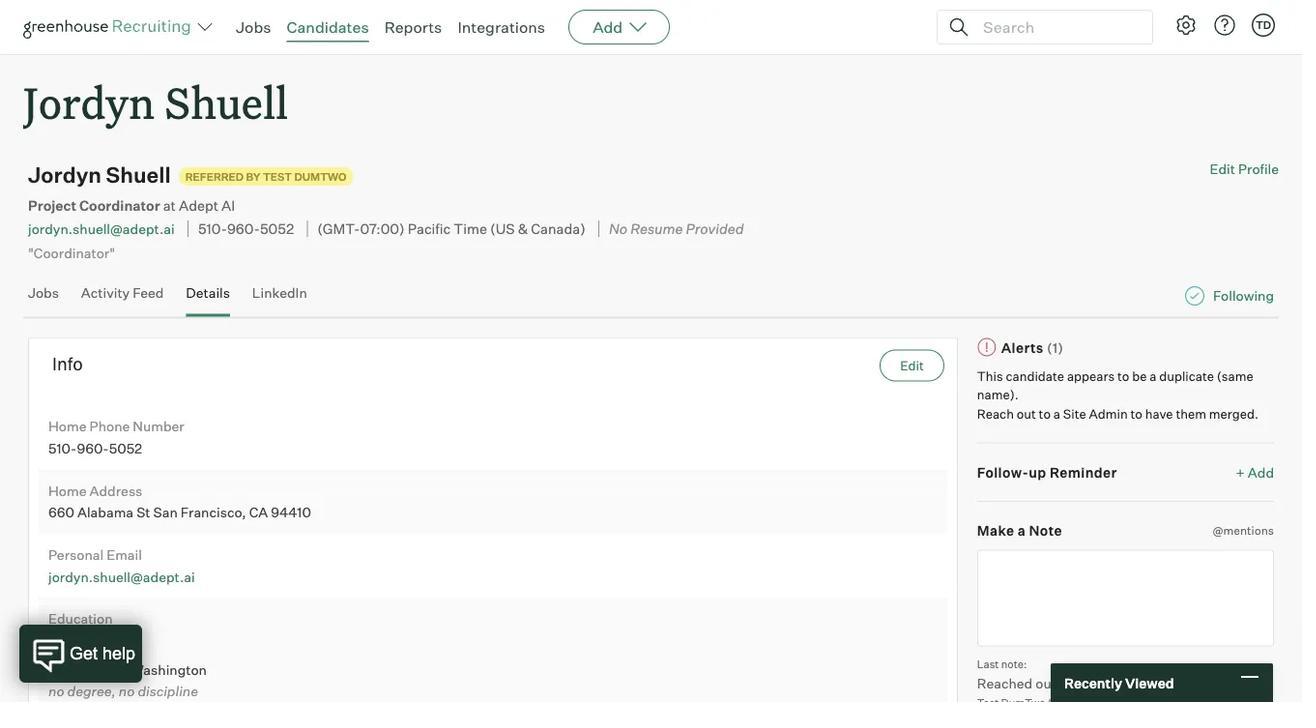Task type: locate. For each thing, give the bounding box(es) containing it.
jobs down "coordinator"
[[28, 284, 59, 301]]

alerts
[[1002, 339, 1044, 356]]

2 no from the left
[[119, 683, 135, 700]]

td button
[[1253, 14, 1276, 37]]

recently
[[1065, 674, 1123, 691]]

ca
[[249, 504, 268, 521]]

reached
[[978, 675, 1033, 692]]

at
[[163, 197, 176, 214]]

1 vertical spatial out
[[1036, 675, 1057, 692]]

1 vertical spatial home
[[48, 482, 87, 499]]

to
[[1118, 368, 1130, 384], [1039, 406, 1051, 421], [1131, 406, 1143, 421]]

jobs for candidates
[[236, 17, 271, 37]]

personal
[[48, 546, 104, 563]]

viewed
[[1126, 674, 1175, 691]]

jobs link down "coordinator"
[[28, 284, 59, 313]]

jordyn.shuell@adept.ai link
[[28, 221, 175, 237], [48, 568, 195, 585]]

jordyn up project
[[28, 162, 102, 188]]

0 horizontal spatial add
[[593, 17, 623, 37]]

jordyn.shuell@adept.ai link down email at the left of page
[[48, 568, 195, 585]]

2 horizontal spatial a
[[1150, 368, 1157, 384]]

of
[[116, 661, 128, 678]]

0 horizontal spatial jobs
[[28, 284, 59, 301]]

1 vertical spatial jordyn.shuell@adept.ai link
[[48, 568, 195, 585]]

dumtwo
[[294, 170, 347, 183]]

profile
[[1239, 161, 1280, 178]]

note
[[1030, 522, 1063, 539]]

960- inside home phone number 510-960-5052
[[77, 440, 109, 457]]

details
[[186, 284, 230, 301]]

0 horizontal spatial a
[[1018, 522, 1026, 539]]

1 vertical spatial jordyn shuell
[[28, 162, 171, 188]]

edit profile link
[[1210, 161, 1280, 178]]

out left "via"
[[1036, 675, 1057, 692]]

jordyn shuell down greenhouse recruiting image
[[23, 74, 288, 131]]

2 home from the top
[[48, 482, 87, 499]]

0 vertical spatial home
[[48, 418, 87, 435]]

510- up 660 at the bottom left
[[48, 440, 77, 457]]

0 vertical spatial jobs link
[[236, 17, 271, 37]]

edit inside 'link'
[[901, 358, 924, 373]]

+ add link
[[1237, 463, 1275, 482]]

0 horizontal spatial edit
[[901, 358, 924, 373]]

integrations link
[[458, 17, 546, 37]]

1 horizontal spatial jobs
[[236, 17, 271, 37]]

following
[[1214, 287, 1275, 304]]

no down 'university'
[[48, 683, 64, 700]]

edit for edit
[[901, 358, 924, 373]]

510- down the adept
[[198, 220, 227, 237]]

home for 510-
[[48, 418, 87, 435]]

"coordinator"
[[28, 244, 115, 261]]

edit
[[1210, 161, 1236, 178], [901, 358, 924, 373]]

home for alabama
[[48, 482, 87, 499]]

via
[[1060, 675, 1078, 692]]

960- down "phone"
[[77, 440, 109, 457]]

home phone number 510-960-5052
[[48, 418, 184, 457]]

5052
[[260, 220, 294, 237], [109, 440, 142, 457]]

0 vertical spatial add
[[593, 17, 623, 37]]

shuell up project coordinator at adept ai
[[106, 162, 171, 188]]

a left 'site'
[[1054, 406, 1061, 421]]

1 vertical spatial 510-
[[48, 440, 77, 457]]

5052 inside home phone number 510-960-5052
[[109, 440, 142, 457]]

510-
[[198, 220, 227, 237], [48, 440, 77, 457]]

jordyn.shuell@adept.ai down email at the left of page
[[48, 568, 195, 585]]

1 horizontal spatial 960-
[[227, 220, 260, 237]]

jobs left candidates
[[236, 17, 271, 37]]

canada)
[[531, 220, 586, 237]]

jobs link left candidates
[[236, 17, 271, 37]]

jordyn down greenhouse recruiting image
[[23, 74, 155, 131]]

0 vertical spatial out
[[1017, 406, 1037, 421]]

most recent university of washington no degree , no discipline
[[48, 642, 207, 700]]

home inside home address 660 alabama st san francisco, ca 94410
[[48, 482, 87, 499]]

2 horizontal spatial to
[[1131, 406, 1143, 421]]

admin
[[1090, 406, 1128, 421]]

+
[[1237, 464, 1246, 481]]

1 vertical spatial 5052
[[109, 440, 142, 457]]

0 horizontal spatial 960-
[[77, 440, 109, 457]]

add inside popup button
[[593, 17, 623, 37]]

to left have
[[1131, 406, 1143, 421]]

jobs link
[[236, 17, 271, 37], [28, 284, 59, 313]]

san
[[153, 504, 178, 521]]

960-
[[227, 220, 260, 237], [77, 440, 109, 457]]

home left "phone"
[[48, 418, 87, 435]]

activity
[[81, 284, 130, 301]]

add
[[593, 17, 623, 37], [1248, 464, 1275, 481]]

out right reach
[[1017, 406, 1037, 421]]

duplicate
[[1160, 368, 1215, 384]]

07:00)
[[360, 220, 405, 237]]

this
[[978, 368, 1004, 384]]

1 vertical spatial 960-
[[77, 440, 109, 457]]

home up 660 at the bottom left
[[48, 482, 87, 499]]

@mentions
[[1213, 523, 1275, 538]]

them
[[1176, 406, 1207, 421]]

to left be
[[1118, 368, 1130, 384]]

appears
[[1068, 368, 1115, 384]]

0 horizontal spatial no
[[48, 683, 64, 700]]

no right ,
[[119, 683, 135, 700]]

shuell up referred
[[165, 74, 288, 131]]

1 horizontal spatial add
[[1248, 464, 1275, 481]]

edit left 'this'
[[901, 358, 924, 373]]

5052 down "test"
[[260, 220, 294, 237]]

degree
[[67, 683, 112, 700]]

0 vertical spatial jobs
[[236, 17, 271, 37]]

by
[[246, 170, 261, 183]]

have
[[1146, 406, 1174, 421]]

jordyn.shuell@adept.ai down coordinator in the left of the page
[[28, 221, 175, 237]]

1 horizontal spatial no
[[119, 683, 135, 700]]

home inside home phone number 510-960-5052
[[48, 418, 87, 435]]

1 horizontal spatial 510-
[[198, 220, 227, 237]]

0 vertical spatial edit
[[1210, 161, 1236, 178]]

recent
[[90, 642, 135, 655]]

1 home from the top
[[48, 418, 87, 435]]

out
[[1017, 406, 1037, 421], [1036, 675, 1057, 692]]

1 vertical spatial jobs
[[28, 284, 59, 301]]

jordyn shuell up coordinator in the left of the page
[[28, 162, 171, 188]]

Search text field
[[979, 13, 1135, 41]]

a right be
[[1150, 368, 1157, 384]]

5052 down "phone"
[[109, 440, 142, 457]]

None text field
[[978, 550, 1275, 647]]

1 horizontal spatial 5052
[[260, 220, 294, 237]]

jobs
[[236, 17, 271, 37], [28, 284, 59, 301]]

0 vertical spatial 510-
[[198, 220, 227, 237]]

activity feed link
[[81, 284, 164, 313]]

make
[[978, 522, 1015, 539]]

1 no from the left
[[48, 683, 64, 700]]

reports
[[385, 17, 442, 37]]

a left note on the bottom of page
[[1018, 522, 1026, 539]]

0 horizontal spatial jobs link
[[28, 284, 59, 313]]

to left 'site'
[[1039, 406, 1051, 421]]

greenhouse recruiting image
[[23, 15, 197, 39]]

jordyn.shuell@adept.ai link down coordinator in the left of the page
[[28, 221, 175, 237]]

1 horizontal spatial a
[[1054, 406, 1061, 421]]

94410
[[271, 504, 311, 521]]

0 vertical spatial shuell
[[165, 74, 288, 131]]

out inside this candidate appears to be a duplicate          (same name). reach out to a site admin to have them merged.
[[1017, 406, 1037, 421]]

personal email jordyn.shuell@adept.ai
[[48, 546, 195, 585]]

edit profile
[[1210, 161, 1280, 178]]

510-960-5052
[[198, 220, 294, 237]]

jordyn shuell
[[23, 74, 288, 131], [28, 162, 171, 188]]

960- down 'ai'
[[227, 220, 260, 237]]

edit left profile
[[1210, 161, 1236, 178]]

jordyn.shuell@adept.ai
[[28, 221, 175, 237], [48, 568, 195, 585]]

1 vertical spatial a
[[1054, 406, 1061, 421]]

0 horizontal spatial 5052
[[109, 440, 142, 457]]

a
[[1150, 368, 1157, 384], [1054, 406, 1061, 421], [1018, 522, 1026, 539]]

1 horizontal spatial jobs link
[[236, 17, 271, 37]]

1 vertical spatial jobs link
[[28, 284, 59, 313]]

1 vertical spatial shuell
[[106, 162, 171, 188]]

1 horizontal spatial edit
[[1210, 161, 1236, 178]]

0 horizontal spatial 510-
[[48, 440, 77, 457]]

no resume provided
[[609, 220, 744, 237]]

1 vertical spatial edit
[[901, 358, 924, 373]]



Task type: describe. For each thing, give the bounding box(es) containing it.
1 vertical spatial jordyn.shuell@adept.ai
[[48, 568, 195, 585]]

edit for edit profile
[[1210, 161, 1236, 178]]

0 vertical spatial jordyn.shuell@adept.ai
[[28, 221, 175, 237]]

td button
[[1249, 10, 1280, 41]]

660
[[48, 504, 74, 521]]

(1)
[[1048, 339, 1064, 356]]

0 horizontal spatial to
[[1039, 406, 1051, 421]]

reports link
[[385, 17, 442, 37]]

follow-up reminder
[[978, 464, 1118, 481]]

linkedin
[[252, 284, 307, 301]]

integrations
[[458, 17, 546, 37]]

no
[[609, 220, 628, 237]]

test
[[263, 170, 292, 183]]

0 vertical spatial 5052
[[260, 220, 294, 237]]

1 vertical spatial add
[[1248, 464, 1275, 481]]

this candidate appears to be a duplicate          (same name). reach out to a site admin to have them merged.
[[978, 368, 1259, 421]]

linkedin link
[[252, 284, 307, 313]]

info
[[52, 353, 83, 375]]

education
[[48, 610, 113, 627]]

jobs link for candidates
[[236, 17, 271, 37]]

merged.
[[1210, 406, 1259, 421]]

home address 660 alabama st san francisco, ca 94410
[[48, 482, 311, 521]]

candidate
[[1006, 368, 1065, 384]]

(gmt-07:00) pacific time (us & canada)
[[317, 220, 586, 237]]

&
[[518, 220, 528, 237]]

configure image
[[1175, 14, 1198, 37]]

phone
[[89, 418, 130, 435]]

(gmt-
[[317, 220, 360, 237]]

0 vertical spatial jordyn
[[23, 74, 155, 131]]

number
[[133, 418, 184, 435]]

1 horizontal spatial to
[[1118, 368, 1130, 384]]

alerts (1)
[[1002, 339, 1064, 356]]

be
[[1133, 368, 1148, 384]]

instagram
[[1081, 675, 1146, 692]]

washington
[[131, 661, 207, 678]]

last
[[978, 658, 999, 671]]

up
[[1029, 464, 1047, 481]]

details link
[[186, 284, 230, 313]]

pacific
[[408, 220, 451, 237]]

add button
[[569, 10, 670, 44]]

candidates link
[[287, 17, 369, 37]]

alabama
[[77, 504, 134, 521]]

activity feed
[[81, 284, 164, 301]]

name).
[[978, 387, 1019, 402]]

make a note
[[978, 522, 1063, 539]]

(us
[[490, 220, 515, 237]]

most
[[55, 642, 88, 655]]

referred by test dumtwo
[[186, 170, 347, 183]]

note:
[[1002, 658, 1027, 671]]

jobs link for activity feed
[[28, 284, 59, 313]]

,
[[112, 683, 116, 700]]

1 vertical spatial jordyn
[[28, 162, 102, 188]]

510- inside home phone number 510-960-5052
[[48, 440, 77, 457]]

(same
[[1217, 368, 1254, 384]]

0 vertical spatial jordyn shuell
[[23, 74, 288, 131]]

ai
[[222, 197, 235, 214]]

project coordinator at adept ai
[[28, 197, 235, 214]]

provided
[[686, 220, 744, 237]]

edit link
[[880, 350, 945, 382]]

university
[[48, 661, 113, 678]]

0 vertical spatial jordyn.shuell@adept.ai link
[[28, 221, 175, 237]]

reminder
[[1050, 464, 1118, 481]]

reached out via instagram
[[978, 675, 1146, 692]]

time
[[454, 220, 487, 237]]

feed
[[133, 284, 164, 301]]

last note:
[[978, 658, 1027, 671]]

2 vertical spatial a
[[1018, 522, 1026, 539]]

adept
[[179, 197, 219, 214]]

following link
[[1214, 286, 1275, 305]]

coordinator
[[79, 197, 160, 214]]

recently viewed
[[1065, 674, 1175, 691]]

address
[[89, 482, 142, 499]]

candidates
[[287, 17, 369, 37]]

site
[[1064, 406, 1087, 421]]

project
[[28, 197, 76, 214]]

resume
[[631, 220, 683, 237]]

referred
[[186, 170, 244, 183]]

0 vertical spatial a
[[1150, 368, 1157, 384]]

jobs for activity feed
[[28, 284, 59, 301]]

francisco,
[[181, 504, 246, 521]]

0 vertical spatial 960-
[[227, 220, 260, 237]]

reach
[[978, 406, 1014, 421]]

follow-
[[978, 464, 1029, 481]]

discipline
[[138, 683, 198, 700]]

+ add
[[1237, 464, 1275, 481]]



Task type: vqa. For each thing, say whether or not it's contained in the screenshot.
the top "jordyn.shuell@adept.ai"
yes



